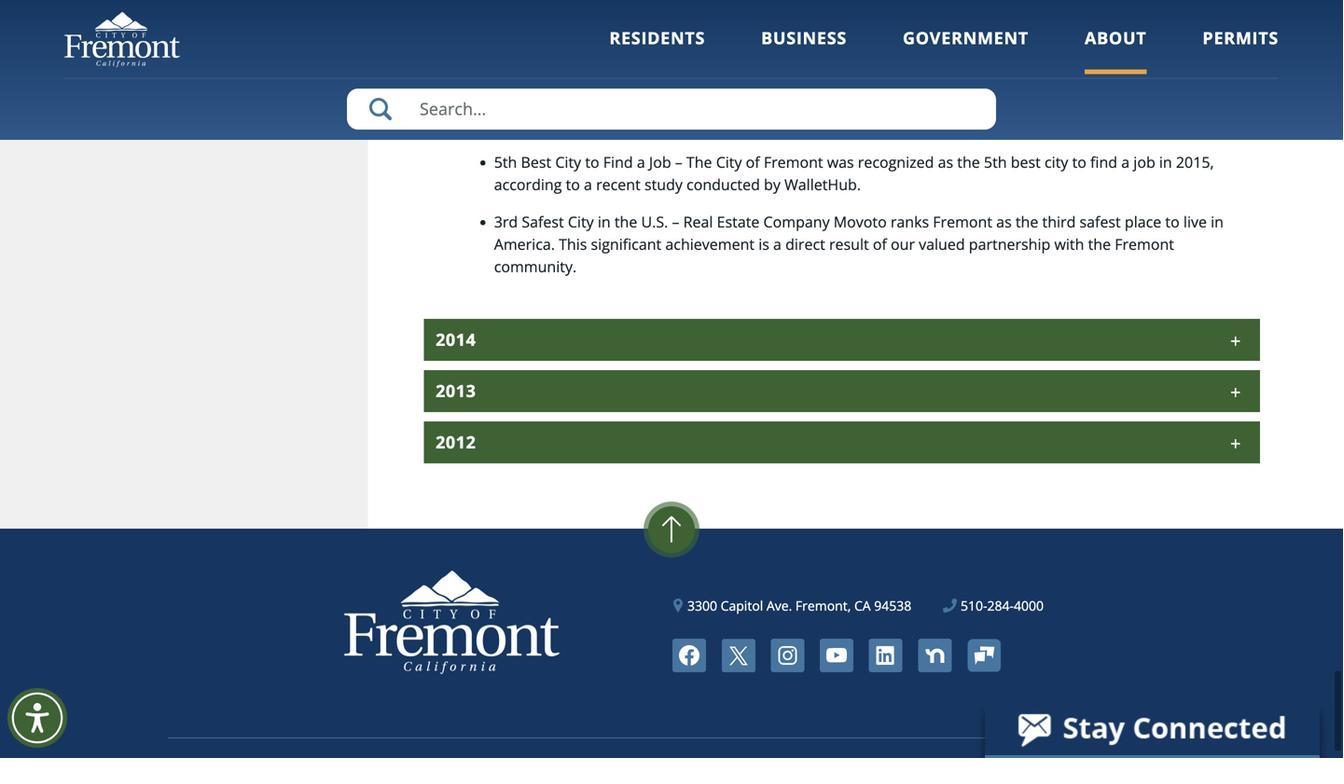 Task type: vqa. For each thing, say whether or not it's contained in the screenshot.
5th to the right
yes



Task type: describe. For each thing, give the bounding box(es) containing it.
tech
[[685, 33, 718, 53]]

live
[[1184, 212, 1207, 232]]

our
[[891, 234, 915, 254]]

study
[[645, 174, 683, 194]]

the right and at the right of page
[[864, 55, 887, 75]]

3rd best city for women in tech – smart asset listed fremont the third-best paying city for women in tech, with a gender pay gap earning ratio of 87% and the only bay area city in the top 15 cities.
[[494, 33, 1193, 75]]

ave.
[[767, 597, 792, 615]]

safest
[[1080, 212, 1121, 232]]

list,
[[1089, 92, 1113, 112]]

community.
[[494, 256, 577, 276]]

estate
[[717, 212, 760, 232]]

3300 capitol ave. fremont, ca 94538 link
[[674, 596, 912, 616]]

0 horizontal spatial live
[[617, 92, 644, 112]]

women
[[610, 33, 664, 53]]

with inside the 3rd safest city in the u.s. – real estate company movoto ranks fremont as the third safest place to live in america. this significant achievement is a direct result of our valued partnership with the fremont community.
[[1055, 234, 1084, 254]]

tab list containing 2014
[[424, 0, 1260, 464]]

no.
[[494, 92, 518, 112]]

for
[[792, 115, 815, 135]]

2014
[[436, 328, 476, 351]]

achievement
[[666, 234, 755, 254]]

in up gap
[[668, 33, 681, 53]]

510-284-4000
[[961, 597, 1044, 615]]

city for for
[[556, 33, 582, 53]]

job
[[649, 152, 671, 172]]

– inside 3rd best city for women in tech – smart asset listed fremont the third-best paying city for women in tech, with a gender pay gap earning ratio of 87% and the only bay area city in the top 15 cities.
[[722, 33, 729, 53]]

of inside 5th best city to find a job – the city of fremont was recognized as the 5th best city to find a job in 2015, according to a recent study conducted by wallethub.
[[746, 152, 760, 172]]

find
[[1091, 152, 1118, 172]]

a inside the 3rd safest city in the u.s. – real estate company movoto ranks fremont as the third safest place to live in america. this significant achievement is a direct result of our valued partnership with the fremont community.
[[773, 234, 782, 254]]

best inside 5th best city to find a job – the city of fremont was recognized as the 5th best city to find a job in 2015, according to a recent study conducted by wallethub.
[[521, 152, 551, 172]]

10
[[626, 115, 643, 135]]

wallethub.
[[785, 174, 861, 194]]

footer li icon image
[[869, 639, 903, 672]]

place
[[1125, 212, 1162, 232]]

the up partnership
[[1016, 212, 1039, 232]]

about
[[1085, 27, 1147, 49]]

as inside the 3rd safest city in the u.s. – real estate company movoto ranks fremont as the third safest place to live in america. this significant achievement is a direct result of our valued partnership with the fremont community.
[[996, 212, 1012, 232]]

2013
[[436, 380, 476, 402]]

5th best city to find a job – the city of fremont was recognized as the 5th best city to find a job in 2015, according to a recent study conducted by wallethub.
[[494, 152, 1214, 194]]

– inside 5th best city to find a job – the city of fremont was recognized as the 5th best city to find a job in 2015, according to a recent study conducted by wallethub.
[[675, 152, 683, 172]]

of inside 3rd best city for women in tech – smart asset listed fremont the third-best paying city for women in tech, with a gender pay gap earning ratio of 87% and the only bay area city in the top 15 cities.
[[782, 55, 796, 75]]

according
[[494, 174, 562, 194]]

no. 1 best city to live in for empty nesters – the huffington post highlights rent.com list, naming fremont #1 in the 10 best cities to live in for empty nesters.
[[494, 92, 1169, 135]]

residents link
[[610, 27, 705, 74]]

naming
[[1117, 92, 1169, 112]]

2015,
[[1176, 152, 1214, 172]]

3rd for 3rd best city for women in tech – smart asset listed fremont the third-best paying city for women in tech, with a gender pay gap earning ratio of 87% and the only bay area city in the top 15 cities.
[[494, 33, 518, 53]]

stay connected image
[[985, 703, 1318, 756]]

bay
[[924, 55, 949, 75]]

ranks
[[891, 212, 929, 232]]

– inside the 3rd safest city in the u.s. – real estate company movoto ranks fremont as the third safest place to live in america. this significant achievement is a direct result of our valued partnership with the fremont community.
[[672, 212, 680, 232]]

0 vertical spatial city
[[1073, 33, 1097, 53]]

the inside 5th best city to find a job – the city of fremont was recognized as the 5th best city to find a job in 2015, according to a recent study conducted by wallethub.
[[957, 152, 980, 172]]

3rd safest city in the u.s. – real estate company movoto ranks fremont as the third safest place to live in america. this significant achievement is a direct result of our valued partnership with the fremont community.
[[494, 212, 1224, 276]]

to
[[723, 115, 740, 135]]

footer ig icon image
[[771, 639, 805, 672]]

asset
[[778, 33, 816, 53]]

1 vertical spatial the
[[596, 115, 622, 135]]

to left 'find'
[[1072, 152, 1087, 172]]

0 vertical spatial empty
[[689, 92, 733, 112]]

of inside the 3rd safest city in the u.s. – real estate company movoto ranks fremont as the third safest place to live in america. this significant achievement is a direct result of our valued partnership with the fremont community.
[[873, 234, 887, 254]]

nesters
[[737, 92, 791, 112]]

best right 1
[[535, 92, 565, 112]]

company
[[764, 212, 830, 232]]

the down paying
[[1034, 55, 1056, 75]]

business
[[761, 27, 847, 49]]

3300
[[688, 597, 717, 615]]

15
[[1088, 55, 1105, 75]]

87%
[[800, 55, 830, 75]]

1
[[522, 92, 531, 112]]

and
[[833, 55, 860, 75]]

3300 capitol ave. fremont, ca 94538
[[688, 597, 912, 615]]

earning
[[689, 55, 742, 75]]

2 horizontal spatial for
[[1101, 33, 1121, 53]]

ratio
[[746, 55, 778, 75]]

0 horizontal spatial city
[[989, 55, 1013, 75]]

recognized
[[858, 152, 934, 172]]

partnership
[[969, 234, 1051, 254]]

footer fb icon image
[[673, 639, 706, 672]]

area
[[953, 55, 985, 75]]

business link
[[761, 27, 847, 74]]

in right women
[[1180, 33, 1193, 53]]

footer tw icon image
[[722, 639, 755, 672]]

top
[[1060, 55, 1084, 75]]

1 vertical spatial live
[[744, 115, 771, 135]]

a inside 3rd best city for women in tech – smart asset listed fremont the third-best paying city for women in tech, with a gender pay gap earning ratio of 87% and the only bay area city in the top 15 cities.
[[566, 55, 574, 75]]

smart
[[733, 33, 775, 53]]

footer yt icon image
[[820, 639, 854, 672]]

in
[[775, 115, 789, 135]]

to inside the 3rd safest city in the u.s. – real estate company movoto ranks fremont as the third safest place to live in america. this significant achievement is a direct result of our valued partnership with the fremont community.
[[1166, 212, 1180, 232]]

safest
[[522, 212, 564, 232]]

was
[[827, 152, 854, 172]]

in down "pay"
[[648, 92, 661, 112]]

pay
[[631, 55, 656, 75]]

movoto
[[834, 212, 887, 232]]

best inside 3rd best city for women in tech – smart asset listed fremont the third-best paying city for women in tech, with a gender pay gap earning ratio of 87% and the only bay area city in the top 15 cities.
[[989, 33, 1019, 53]]

direct
[[786, 234, 825, 254]]

best inside 5th best city to find a job – the city of fremont was recognized as the 5th best city to find a job in 2015, according to a recent study conducted by wallethub.
[[1011, 152, 1041, 172]]

result
[[829, 234, 869, 254]]



Task type: locate. For each thing, give the bounding box(es) containing it.
third
[[1043, 212, 1076, 232]]

2 vertical spatial the
[[687, 152, 712, 172]]

fremont down 1
[[494, 115, 554, 135]]

1 horizontal spatial for
[[665, 92, 685, 112]]

of down asset
[[782, 55, 796, 75]]

fremont,
[[796, 597, 851, 615]]

0 vertical spatial with
[[532, 55, 562, 75]]

of up conducted
[[746, 152, 760, 172]]

1 horizontal spatial empty
[[819, 115, 863, 135]]

for inside no. 1 best city to live in for empty nesters – the huffington post highlights rent.com list, naming fremont #1 in the 10 best cities to live in for empty nesters.
[[665, 92, 685, 112]]

0 horizontal spatial the
[[596, 115, 622, 135]]

in right #1
[[580, 115, 592, 135]]

5th up 'according'
[[494, 152, 517, 172]]

0 horizontal spatial as
[[938, 152, 954, 172]]

fremont inside no. 1 best city to live in for empty nesters – the huffington post highlights rent.com list, naming fremont #1 in the 10 best cities to live in for empty nesters.
[[494, 115, 554, 135]]

0 horizontal spatial of
[[746, 152, 760, 172]]

0 horizontal spatial with
[[532, 55, 562, 75]]

find
[[603, 152, 633, 172]]

the up significant at the left
[[615, 212, 637, 232]]

2 horizontal spatial of
[[873, 234, 887, 254]]

the up for
[[806, 92, 832, 112]]

0 vertical spatial 3rd
[[494, 33, 518, 53]]

for up 15
[[1101, 33, 1121, 53]]

city
[[1073, 33, 1097, 53], [989, 55, 1013, 75], [1045, 152, 1069, 172]]

women
[[1125, 33, 1177, 53]]

2 5th from the left
[[984, 152, 1007, 172]]

1 vertical spatial with
[[1055, 234, 1084, 254]]

footer my icon image
[[967, 639, 1001, 672]]

for up cities
[[665, 92, 685, 112]]

2 horizontal spatial the
[[806, 92, 832, 112]]

fremont up "valued"
[[933, 212, 993, 232]]

best
[[989, 33, 1019, 53], [1011, 152, 1041, 172]]

2012
[[436, 431, 476, 454]]

94538
[[874, 597, 912, 615]]

city left 'find'
[[1045, 152, 1069, 172]]

the down safest
[[1088, 234, 1111, 254]]

1 vertical spatial city
[[989, 55, 1013, 75]]

1 horizontal spatial with
[[1055, 234, 1084, 254]]

third-
[[951, 33, 989, 53]]

with right tech,
[[532, 55, 562, 75]]

the
[[806, 92, 832, 112], [596, 115, 622, 135], [687, 152, 712, 172]]

gap
[[660, 55, 685, 75]]

1 vertical spatial as
[[996, 212, 1012, 232]]

city
[[556, 33, 582, 53], [569, 92, 595, 112], [555, 152, 581, 172], [716, 152, 742, 172], [568, 212, 594, 232]]

– right tech
[[722, 33, 729, 53]]

0 vertical spatial best
[[989, 33, 1019, 53]]

1 vertical spatial empty
[[819, 115, 863, 135]]

residents
[[610, 27, 705, 49]]

1 horizontal spatial of
[[782, 55, 796, 75]]

2 3rd from the top
[[494, 212, 518, 232]]

– inside no. 1 best city to live in for empty nesters – the huffington post highlights rent.com list, naming fremont #1 in the 10 best cities to live in for empty nesters.
[[794, 92, 802, 112]]

with down the third
[[1055, 234, 1084, 254]]

0 horizontal spatial for
[[586, 33, 606, 53]]

best up 'according'
[[521, 152, 551, 172]]

significant
[[591, 234, 662, 254]]

empty up cities
[[689, 92, 733, 112]]

nesters.
[[867, 115, 925, 135]]

recent
[[596, 174, 641, 194]]

city up #1
[[569, 92, 595, 112]]

gender
[[578, 55, 627, 75]]

with
[[532, 55, 562, 75], [1055, 234, 1084, 254]]

fremont down the 'place'
[[1115, 234, 1174, 254]]

real
[[683, 212, 713, 232]]

as right recognized
[[938, 152, 954, 172]]

fremont up by in the right of the page
[[764, 152, 823, 172]]

–
[[722, 33, 729, 53], [794, 92, 802, 112], [675, 152, 683, 172], [672, 212, 680, 232]]

for up gender
[[586, 33, 606, 53]]

valued
[[919, 234, 965, 254]]

government
[[903, 27, 1029, 49]]

as inside 5th best city to find a job – the city of fremont was recognized as the 5th best city to find a job in 2015, according to a recent study conducted by wallethub.
[[938, 152, 954, 172]]

for
[[586, 33, 606, 53], [1101, 33, 1121, 53], [665, 92, 685, 112]]

the up conducted
[[687, 152, 712, 172]]

cities
[[681, 115, 719, 135]]

3rd up america.
[[494, 212, 518, 232]]

city down #1
[[555, 152, 581, 172]]

4000
[[1014, 597, 1044, 615]]

city for to
[[555, 152, 581, 172]]

best down rent.com at top
[[1011, 152, 1041, 172]]

1 horizontal spatial live
[[744, 115, 771, 135]]

empty right for
[[819, 115, 863, 135]]

city up gender
[[556, 33, 582, 53]]

2 horizontal spatial city
[[1073, 33, 1097, 53]]

#1
[[557, 115, 576, 135]]

city inside no. 1 best city to live in for empty nesters – the huffington post highlights rent.com list, naming fremont #1 in the 10 best cities to live in for empty nesters.
[[569, 92, 595, 112]]

– right 'job'
[[675, 152, 683, 172]]

best right 10
[[647, 115, 677, 135]]

best inside 3rd best city for women in tech – smart asset listed fremont the third-best paying city for women in tech, with a gender pay gap earning ratio of 87% and the only bay area city in the top 15 cities.
[[522, 33, 552, 53]]

conducted
[[687, 174, 760, 194]]

best up tech,
[[522, 33, 552, 53]]

to
[[599, 92, 613, 112], [585, 152, 600, 172], [1072, 152, 1087, 172], [566, 174, 580, 194], [1166, 212, 1180, 232]]

cities.
[[1109, 55, 1148, 75]]

to down gender
[[599, 92, 613, 112]]

1 horizontal spatial as
[[996, 212, 1012, 232]]

the inside 5th best city to find a job – the city of fremont was recognized as the 5th best city to find a job in 2015, according to a recent study conducted by wallethub.
[[687, 152, 712, 172]]

1 vertical spatial 3rd
[[494, 212, 518, 232]]

fremont inside 3rd best city for women in tech – smart asset listed fremont the third-best paying city for women in tech, with a gender pay gap earning ratio of 87% and the only bay area city in the top 15 cities.
[[861, 33, 921, 53]]

permits
[[1203, 27, 1279, 49]]

2 vertical spatial of
[[873, 234, 887, 254]]

3rd inside the 3rd safest city in the u.s. – real estate company movoto ranks fremont as the third safest place to live in america. this significant achievement is a direct result of our valued partnership with the fremont community.
[[494, 212, 518, 232]]

huffington
[[835, 92, 910, 112]]

best left paying
[[989, 33, 1019, 53]]

city inside 3rd best city for women in tech – smart asset listed fremont the third-best paying city for women in tech, with a gender pay gap earning ratio of 87% and the only bay area city in the top 15 cities.
[[556, 33, 582, 53]]

in up significant at the left
[[598, 212, 611, 232]]

the down 'highlights'
[[957, 152, 980, 172]]

0 vertical spatial the
[[806, 92, 832, 112]]

u.s.
[[641, 212, 668, 232]]

footer nd icon image
[[918, 639, 952, 672]]

live up 10
[[617, 92, 644, 112]]

1 vertical spatial best
[[1011, 152, 1041, 172]]

2 vertical spatial city
[[1045, 152, 1069, 172]]

about link
[[1085, 27, 1147, 74]]

america.
[[494, 234, 555, 254]]

– up for
[[794, 92, 802, 112]]

0 horizontal spatial empty
[[689, 92, 733, 112]]

city up the this
[[568, 212, 594, 232]]

284-
[[987, 597, 1014, 615]]

highlights
[[948, 92, 1016, 112]]

510-284-4000 link
[[943, 596, 1044, 616]]

paying
[[1023, 33, 1069, 53]]

1 5th from the left
[[494, 152, 517, 172]]

1 horizontal spatial the
[[687, 152, 712, 172]]

to right 'according'
[[566, 174, 580, 194]]

best
[[522, 33, 552, 53], [535, 92, 565, 112], [647, 115, 677, 135], [521, 152, 551, 172]]

0 horizontal spatial 5th
[[494, 152, 517, 172]]

only
[[891, 55, 920, 75]]

– right u.s.
[[672, 212, 680, 232]]

in
[[668, 33, 681, 53], [1180, 33, 1193, 53], [1017, 55, 1030, 75], [648, 92, 661, 112], [580, 115, 592, 135], [1159, 152, 1172, 172], [598, 212, 611, 232], [1211, 212, 1224, 232]]

this
[[559, 234, 587, 254]]

as
[[938, 152, 954, 172], [996, 212, 1012, 232]]

by
[[764, 174, 781, 194]]

the left 10
[[596, 115, 622, 135]]

the up bay
[[924, 33, 947, 53]]

government link
[[903, 27, 1029, 74]]

capitol
[[721, 597, 763, 615]]

0 vertical spatial of
[[782, 55, 796, 75]]

post
[[914, 92, 944, 112]]

in right 'job'
[[1159, 152, 1172, 172]]

permits link
[[1203, 27, 1279, 74]]

city inside the 3rd safest city in the u.s. – real estate company movoto ranks fremont as the third safest place to live in america. this significant achievement is a direct result of our valued partnership with the fremont community.
[[568, 212, 594, 232]]

as up partnership
[[996, 212, 1012, 232]]

fremont up only
[[861, 33, 921, 53]]

5th
[[494, 152, 517, 172], [984, 152, 1007, 172]]

listed
[[820, 33, 857, 53]]

city up 15
[[1073, 33, 1097, 53]]

1 horizontal spatial city
[[1045, 152, 1069, 172]]

in down paying
[[1017, 55, 1030, 75]]

fremont inside 5th best city to find a job – the city of fremont was recognized as the 5th best city to find a job in 2015, according to a recent study conducted by wallethub.
[[764, 152, 823, 172]]

3rd up tech,
[[494, 33, 518, 53]]

3rd inside 3rd best city for women in tech – smart asset listed fremont the third-best paying city for women in tech, with a gender pay gap earning ratio of 87% and the only bay area city in the top 15 cities.
[[494, 33, 518, 53]]

0 vertical spatial as
[[938, 152, 954, 172]]

city right area
[[989, 55, 1013, 75]]

live down nesters
[[744, 115, 771, 135]]

tab list
[[424, 0, 1260, 464]]

1 vertical spatial of
[[746, 152, 760, 172]]

1 horizontal spatial 5th
[[984, 152, 1007, 172]]

city for in
[[568, 212, 594, 232]]

in right live
[[1211, 212, 1224, 232]]

tech,
[[494, 55, 528, 75]]

ca
[[854, 597, 871, 615]]

the
[[924, 33, 947, 53], [864, 55, 887, 75], [1034, 55, 1056, 75], [957, 152, 980, 172], [615, 212, 637, 232], [1016, 212, 1039, 232], [1088, 234, 1111, 254]]

a
[[566, 55, 574, 75], [637, 152, 645, 172], [1122, 152, 1130, 172], [584, 174, 592, 194], [773, 234, 782, 254]]

510-
[[961, 597, 987, 615]]

Search text field
[[347, 89, 996, 130]]

to left find
[[585, 152, 600, 172]]

empty
[[689, 92, 733, 112], [819, 115, 863, 135]]

to inside no. 1 best city to live in for empty nesters – the huffington post highlights rent.com list, naming fremont #1 in the 10 best cities to live in for empty nesters.
[[599, 92, 613, 112]]

with inside 3rd best city for women in tech – smart asset listed fremont the third-best paying city for women in tech, with a gender pay gap earning ratio of 87% and the only bay area city in the top 15 cities.
[[532, 55, 562, 75]]

job
[[1134, 152, 1156, 172]]

rent.com
[[1020, 92, 1085, 112]]

0 vertical spatial live
[[617, 92, 644, 112]]

to left live
[[1166, 212, 1180, 232]]

city inside 5th best city to find a job – the city of fremont was recognized as the 5th best city to find a job in 2015, according to a recent study conducted by wallethub.
[[1045, 152, 1069, 172]]

is
[[759, 234, 770, 254]]

5th down 'highlights'
[[984, 152, 1007, 172]]

city up conducted
[[716, 152, 742, 172]]

of left our
[[873, 234, 887, 254]]

1 3rd from the top
[[494, 33, 518, 53]]

in inside 5th best city to find a job – the city of fremont was recognized as the 5th best city to find a job in 2015, according to a recent study conducted by wallethub.
[[1159, 152, 1172, 172]]

3rd for 3rd safest city in the u.s. – real estate company movoto ranks fremont as the third safest place to live in america. this significant achievement is a direct result of our valued partnership with the fremont community.
[[494, 212, 518, 232]]



